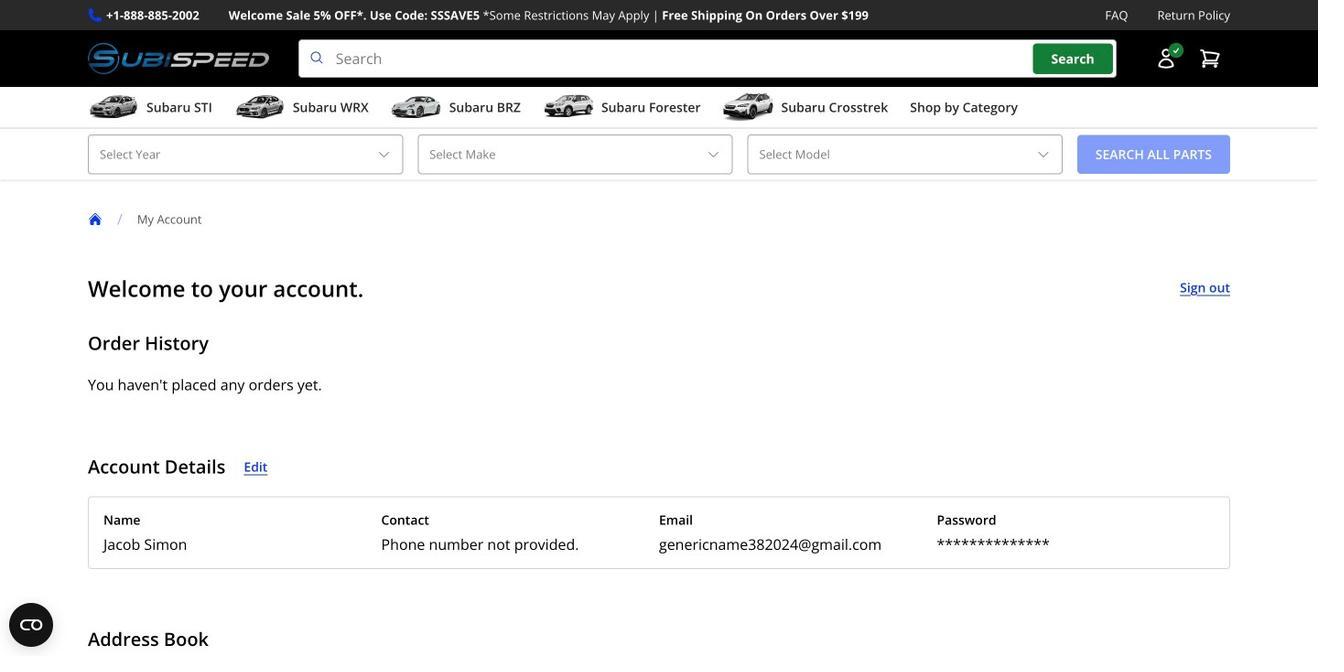 Task type: locate. For each thing, give the bounding box(es) containing it.
Select Make button
[[418, 135, 733, 175]]

a subaru sti thumbnail image image
[[88, 94, 139, 121]]

select year image
[[377, 147, 391, 162]]

select make image
[[706, 147, 721, 162]]

a subaru wrx thumbnail image image
[[234, 94, 286, 121]]

open widget image
[[9, 603, 53, 647]]

subispeed logo image
[[88, 39, 269, 78]]

home image
[[88, 212, 103, 227]]



Task type: describe. For each thing, give the bounding box(es) containing it.
account image
[[1156, 48, 1178, 70]]

Select Year button
[[88, 135, 403, 175]]

a subaru crosstrek thumbnail image image
[[723, 94, 774, 121]]

a subaru forester thumbnail image image
[[543, 94, 594, 121]]

a subaru brz thumbnail image image
[[391, 94, 442, 121]]

search input field
[[298, 39, 1117, 78]]



Task type: vqa. For each thing, say whether or not it's contained in the screenshot.
"A SUBARU WRX THUMBNAIL IMAGE"
yes



